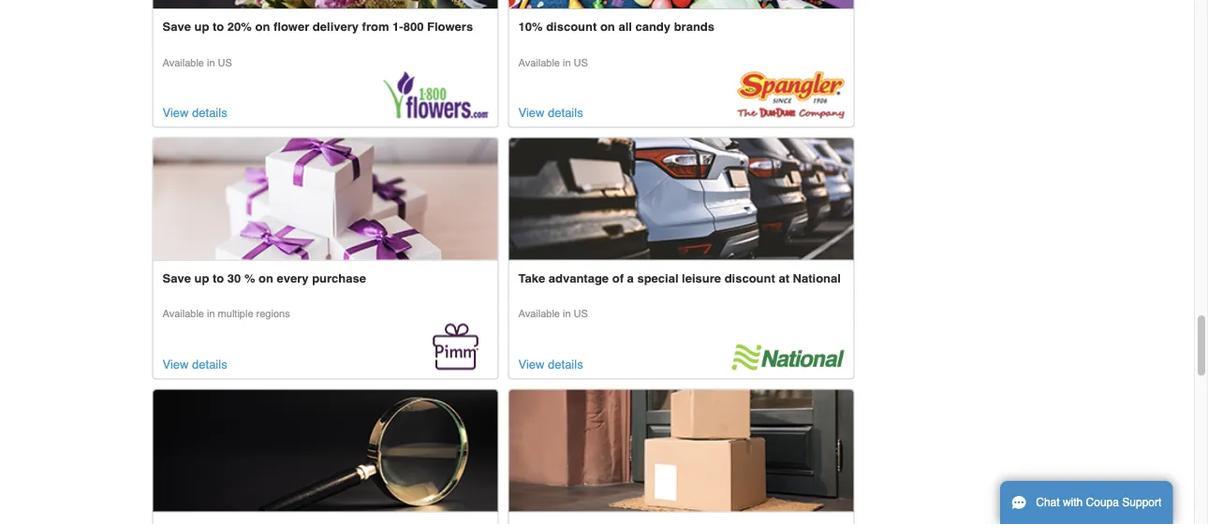 Task type: vqa. For each thing, say whether or not it's contained in the screenshot.
sFTP associated with sFTP Accounts
no



Task type: locate. For each thing, give the bounding box(es) containing it.
1 vertical spatial spangler candy company image
[[738, 72, 845, 119]]

0 horizontal spatial discount
[[546, 20, 597, 34]]

details
[[192, 106, 227, 120], [548, 106, 584, 120], [192, 358, 227, 372], [548, 358, 584, 372]]

coupa
[[1087, 497, 1120, 510]]

save left 30
[[163, 272, 191, 286]]

1 up from the top
[[194, 20, 209, 34]]

view details button
[[163, 103, 227, 123], [519, 103, 584, 123], [163, 355, 227, 375], [519, 355, 584, 375]]

enterprise holdings image down at
[[732, 345, 845, 371]]

view details
[[163, 106, 227, 120], [519, 106, 584, 120], [163, 358, 227, 372], [519, 358, 584, 372]]

us down advantage
[[574, 309, 588, 321]]

of
[[613, 272, 624, 286]]

regions
[[256, 309, 290, 321]]

details for 20%
[[192, 106, 227, 120]]

1-800 flowers image down flowers
[[384, 72, 489, 119]]

1 vertical spatial discount
[[725, 272, 776, 286]]

0 vertical spatial to
[[213, 20, 224, 34]]

sterling image
[[153, 391, 498, 512]]

on
[[255, 20, 270, 34], [601, 20, 616, 34], [259, 272, 274, 286]]

2 to from the top
[[213, 272, 224, 286]]

details for a
[[548, 358, 584, 372]]

1 vertical spatial save
[[163, 272, 191, 286]]

0 vertical spatial save
[[163, 20, 191, 34]]

10% discount on all candy brands
[[519, 20, 715, 34]]

advantage
[[549, 272, 609, 286]]

to left 30
[[213, 272, 224, 286]]

up left 20%
[[194, 20, 209, 34]]

available in us down take
[[519, 309, 588, 321]]

view details for save up to 20% on flower delivery from 1-800 flowers
[[163, 106, 227, 120]]

details for all
[[548, 106, 584, 120]]

us for up
[[218, 57, 232, 69]]

view details button for take advantage of a special leisure discount at national
[[519, 355, 584, 375]]

%
[[245, 272, 255, 286]]

brands
[[674, 20, 715, 34]]

1 to from the top
[[213, 20, 224, 34]]

purchase
[[312, 272, 366, 286]]

available in us down 20%
[[163, 57, 232, 69]]

enterprise holdings image up take advantage of a special leisure discount at national
[[509, 139, 854, 261]]

us down 20%
[[218, 57, 232, 69]]

1-800 flowers image up save up to 20% on flower delivery from 1-800 flowers
[[153, 0, 498, 9]]

to
[[213, 20, 224, 34], [213, 272, 224, 286]]

10%
[[519, 20, 543, 34]]

800
[[404, 20, 424, 34]]

us down 10% discount on all candy brands
[[574, 57, 588, 69]]

discount right "10%"
[[546, 20, 597, 34]]

save up to 20% on flower delivery from 1-800 flowers
[[163, 20, 473, 34]]

available in us
[[163, 57, 232, 69], [519, 57, 588, 69], [519, 309, 588, 321]]

in
[[207, 57, 215, 69], [563, 57, 571, 69], [207, 309, 215, 321], [563, 309, 571, 321]]

up left 30
[[194, 272, 209, 286]]

enterprise holdings image
[[509, 139, 854, 261], [732, 345, 845, 371]]

discount left at
[[725, 272, 776, 286]]

1 vertical spatial pimm solutions image
[[433, 324, 479, 371]]

discount
[[546, 20, 597, 34], [725, 272, 776, 286]]

pimm solutions image
[[153, 139, 498, 261], [433, 324, 479, 371]]

us for advantage
[[574, 309, 588, 321]]

available in multiple regions
[[163, 309, 290, 321]]

2 up from the top
[[194, 272, 209, 286]]

chat with coupa support
[[1037, 497, 1162, 510]]

view details for 10% discount on all candy brands
[[519, 106, 584, 120]]

0 vertical spatial up
[[194, 20, 209, 34]]

0 vertical spatial 1-800 flowers image
[[153, 0, 498, 9]]

1 vertical spatial up
[[194, 272, 209, 286]]

save up to 30 % on every purchase
[[163, 272, 366, 286]]

available in us down "10%"
[[519, 57, 588, 69]]

from
[[362, 20, 389, 34]]

in for 30
[[207, 309, 215, 321]]

spangler candy company image
[[509, 0, 854, 9], [738, 72, 845, 119]]

view for save up to 30 % on every purchase
[[163, 358, 189, 372]]

save
[[163, 20, 191, 34], [163, 272, 191, 286]]

us
[[218, 57, 232, 69], [574, 57, 588, 69], [574, 309, 588, 321]]

delivery
[[313, 20, 359, 34]]

1 save from the top
[[163, 20, 191, 34]]

1-800 flowers image
[[153, 0, 498, 9], [384, 72, 489, 119]]

to left 20%
[[213, 20, 224, 34]]

available for save up to 30 % on every purchase
[[163, 309, 204, 321]]

30
[[228, 272, 241, 286]]

up
[[194, 20, 209, 34], [194, 272, 209, 286]]

leisure
[[682, 272, 722, 286]]

0 vertical spatial discount
[[546, 20, 597, 34]]

view for 10% discount on all candy brands
[[519, 106, 545, 120]]

us for discount
[[574, 57, 588, 69]]

view details button for 10% discount on all candy brands
[[519, 103, 584, 123]]

save left 20%
[[163, 20, 191, 34]]

available
[[163, 57, 204, 69], [519, 57, 560, 69], [163, 309, 204, 321], [519, 309, 560, 321]]

national
[[793, 272, 841, 286]]

view
[[163, 106, 189, 120], [519, 106, 545, 120], [163, 358, 189, 372], [519, 358, 545, 372]]

take advantage of a special leisure discount at national
[[519, 272, 841, 286]]

chat with coupa support button
[[1001, 482, 1174, 525]]

multiple
[[218, 309, 254, 321]]

1 vertical spatial to
[[213, 272, 224, 286]]

all
[[619, 20, 632, 34]]

2 save from the top
[[163, 272, 191, 286]]

1 vertical spatial 1-800 flowers image
[[384, 72, 489, 119]]

save for save up to 20% on flower delivery from 1-800 flowers
[[163, 20, 191, 34]]



Task type: describe. For each thing, give the bounding box(es) containing it.
details for 30
[[192, 358, 227, 372]]

with
[[1064, 497, 1084, 510]]

on left all
[[601, 20, 616, 34]]

up for 30
[[194, 272, 209, 286]]

chat
[[1037, 497, 1060, 510]]

0 vertical spatial pimm solutions image
[[153, 139, 498, 261]]

view details button for save up to 20% on flower delivery from 1-800 flowers
[[163, 103, 227, 123]]

on right 20%
[[255, 20, 270, 34]]

1-
[[393, 20, 404, 34]]

available in us for advantage
[[519, 309, 588, 321]]

on right %
[[259, 272, 274, 286]]

0 vertical spatial enterprise holdings image
[[509, 139, 854, 261]]

every
[[277, 272, 309, 286]]

in for 20%
[[207, 57, 215, 69]]

at
[[779, 272, 790, 286]]

to for 20%
[[213, 20, 224, 34]]

view details for take advantage of a special leisure discount at national
[[519, 358, 584, 372]]

0 vertical spatial spangler candy company image
[[509, 0, 854, 9]]

save for save up to 30 % on every purchase
[[163, 272, 191, 286]]

up for 20%
[[194, 20, 209, 34]]

a
[[628, 272, 634, 286]]

support
[[1123, 497, 1162, 510]]

available in us for discount
[[519, 57, 588, 69]]

to for 30
[[213, 272, 224, 286]]

take
[[519, 272, 546, 286]]

available in us for up
[[163, 57, 232, 69]]

20%
[[228, 20, 252, 34]]

available for save up to 20% on flower delivery from 1-800 flowers
[[163, 57, 204, 69]]

transportation impact image
[[509, 391, 854, 512]]

view details button for save up to 30 % on every purchase
[[163, 355, 227, 375]]

flower
[[274, 20, 310, 34]]

view for save up to 20% on flower delivery from 1-800 flowers
[[163, 106, 189, 120]]

view details for save up to 30 % on every purchase
[[163, 358, 227, 372]]

in for a
[[563, 309, 571, 321]]

flowers
[[427, 20, 473, 34]]

in for all
[[563, 57, 571, 69]]

special
[[638, 272, 679, 286]]

1 vertical spatial enterprise holdings image
[[732, 345, 845, 371]]

candy
[[636, 20, 671, 34]]

1 horizontal spatial discount
[[725, 272, 776, 286]]

available for 10% discount on all candy brands
[[519, 57, 560, 69]]

available for take advantage of a special leisure discount at national
[[519, 309, 560, 321]]

view for take advantage of a special leisure discount at national
[[519, 358, 545, 372]]



